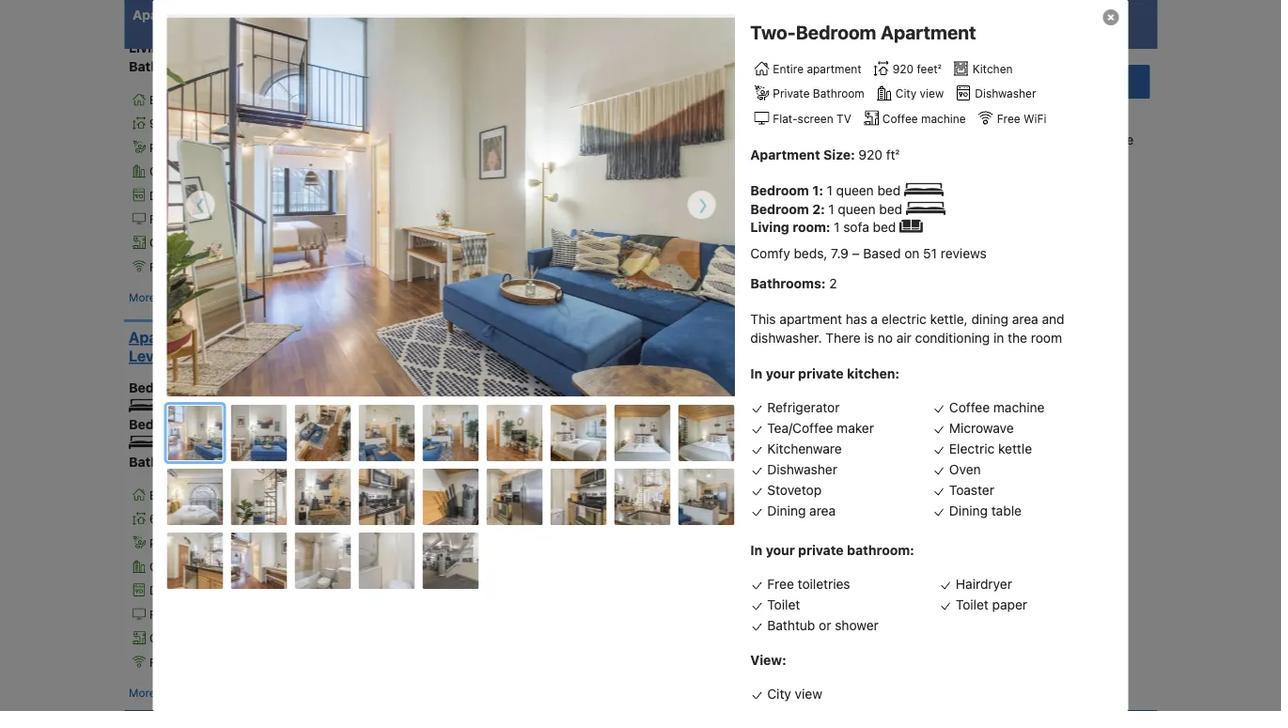 Task type: describe. For each thing, give the bounding box(es) containing it.
more for 600
[[129, 686, 156, 700]]

refrigerator
[[768, 400, 840, 416]]

0 horizontal spatial couch image
[[278, 40, 301, 53]]

level
[[129, 347, 167, 365]]

dining table
[[950, 504, 1022, 519]]

tea/coffee maker
[[768, 421, 875, 437]]

two-bedroom apartment
[[751, 21, 977, 43]]

your choices
[[627, 7, 712, 23]]

photo of two-bedroom apartment #21 image
[[295, 533, 351, 590]]

genius
[[675, 398, 714, 411]]

5
[[576, 444, 582, 455]]

apartment down private shower icon
[[183, 489, 238, 502]]

is inside it only takes 2 minutes confirmation is immediate
[[1058, 132, 1068, 148]]

tv for 600 feet²
[[213, 609, 228, 622]]

the inside applied to the price before taxes and charges
[[826, 398, 843, 411]]

photo of two-bedroom apartment #3 image
[[295, 405, 351, 462]]

pay nothing until december 10, 2023
[[647, 373, 843, 386]]

photo of two-bedroom apartment #12 image
[[295, 469, 351, 526]]

photo of two-bedroom apartment #10 image
[[167, 469, 223, 526]]

off
[[493, 375, 507, 388]]

for
[[519, 7, 538, 23]]

charges
[[769, 415, 812, 428]]

bathrooms: 2 for 1 sofa bed
[[129, 58, 215, 74]]

fee,
[[535, 463, 552, 474]]

property
[[537, 481, 577, 493]]

screen for 600 feet²
[[174, 609, 210, 622]]

air
[[897, 330, 912, 346]]

pay
[[647, 373, 666, 386]]

this
[[751, 311, 776, 327]]

before december 13, 2023
[[647, 331, 782, 362]]

bathtub or shower
[[768, 619, 879, 634]]

has
[[846, 311, 868, 327]]

only
[[647, 439, 671, 453]]

of
[[388, 7, 401, 23]]

electric
[[950, 442, 995, 457]]

flat- for 920 feet²
[[150, 213, 174, 226]]

14.5 % tax, 5 % environmental fee, 3.88 % city tax, us$ 15.00 property service charge per stay, us$ 125.00 cleaning fee per stay
[[467, 444, 609, 530]]

toilet for toilet paper
[[956, 598, 989, 613]]

taxes
[[715, 415, 743, 428]]

bedroom 1: for bathrooms:
[[129, 380, 205, 396]]

flat- for 600 feet²
[[150, 609, 174, 622]]

view:
[[751, 653, 787, 668]]

private inside dialog dialog
[[773, 87, 810, 100]]

based
[[864, 246, 901, 261]]

kitchen for 600 feet²
[[267, 513, 306, 526]]

private for bathroom:
[[799, 543, 844, 558]]

photo of two-bedroom apartment #2 image
[[231, 405, 287, 462]]

fee
[[544, 519, 558, 530]]

10,
[[797, 373, 812, 386]]

% right 3.88
[[579, 463, 588, 474]]

2 left private shower icon
[[207, 454, 215, 470]]

to
[[812, 398, 823, 411]]

• for pay nothing until december 10, 2023
[[630, 375, 635, 388]]

environmental
[[467, 463, 532, 474]]

2 right for
[[541, 7, 549, 23]]

bathrooms: 2 inside dialog dialog
[[751, 276, 838, 291]]

living room: inside dialog dialog
[[751, 220, 834, 235]]

2 inside dialog dialog
[[830, 276, 838, 291]]

3.88
[[555, 463, 576, 474]]

stay,
[[555, 500, 577, 512]]

3 occupancy image from the left
[[355, 331, 367, 343]]

photo of two-bedroom apartment #8 image
[[615, 405, 671, 462]]

more link for 600 feet²
[[129, 684, 156, 702]]

city inside 14.5 % tax, 5 % environmental fee, 3.88 % city tax, us$ 15.00 property service charge per stay, us$ 125.00 cleaning fee per stay
[[591, 463, 609, 474]]

area inside this apartment has a electric kettle, dining area and dishwasher. there is no air conditioning in the room
[[1013, 311, 1039, 327]]

dining
[[972, 311, 1009, 327]]

1 horizontal spatial 920
[[859, 147, 883, 163]]

flat-screen tv for 600 feet²
[[150, 609, 228, 622]]

1 occupancy image from the left
[[330, 331, 342, 343]]

bathroom for 600 feet²
[[190, 537, 241, 550]]

% right 14.5
[[540, 444, 549, 455]]

1 sofa bed inside dialog dialog
[[834, 220, 900, 235]]

toaster
[[950, 483, 995, 499]]

0 vertical spatial room:
[[171, 40, 209, 55]]

kitchen:
[[847, 366, 900, 382]]

tax,
[[551, 444, 573, 455]]

applied to the price before taxes and charges
[[647, 398, 843, 428]]

1 queen bed up comfy beds, 7.9 –                       based on  51 reviews
[[829, 201, 906, 217]]

before inside applied to the price before taxes and charges
[[677, 415, 712, 428]]

your
[[627, 7, 657, 23]]

0 horizontal spatial on
[[704, 439, 717, 453]]

private kitchen for 600 feet²
[[227, 513, 306, 526]]

0 vertical spatial 1 sofa bed
[[212, 40, 278, 55]]

conditioning for 920 feet²
[[244, 165, 310, 178]]

your for in your private kitchen:
[[766, 366, 795, 382]]

1 vertical spatial 2023
[[815, 373, 843, 386]]

photo of two-bedroom apartment #14 image
[[423, 469, 479, 526]]

no
[[878, 330, 893, 346]]

feet² for 'more' link corresponding to 920 feet²
[[174, 117, 198, 130]]

toilet for toilet
[[768, 598, 801, 613]]

number
[[333, 7, 385, 23]]

queen down size:
[[837, 183, 874, 198]]

kitchenware
[[768, 442, 842, 457]]

0 vertical spatial bedroom 2:
[[129, 3, 207, 18]]

or
[[819, 619, 832, 634]]

entire apartment for 920 feet²
[[150, 93, 238, 107]]

price
[[482, 7, 516, 23]]

there
[[826, 330, 861, 346]]

flat-screen tv inside dialog dialog
[[773, 112, 852, 125]]

toiletries
[[798, 577, 851, 593]]

it only takes 2 minutes confirmation is immediate
[[976, 110, 1134, 148]]

photo of two-bedroom apartment #15 image
[[487, 469, 543, 526]]

two-
[[751, 21, 796, 43]]

-
[[211, 329, 218, 346]]

more details on meals and payment options image
[[847, 328, 860, 341]]

discount
[[717, 398, 767, 411]]

until
[[713, 373, 736, 386]]

apartment down select
[[874, 26, 944, 41]]

nothing
[[669, 373, 710, 386]]

private for kitchen:
[[799, 366, 844, 382]]

0 horizontal spatial sofa
[[222, 40, 248, 55]]

queen up private shower icon
[[216, 417, 254, 433]]

our
[[720, 439, 738, 453]]

and inside this apartment has a electric kettle, dining area and dishwasher. there is no air conditioning in the room
[[1042, 311, 1065, 327]]

entire apartment for 600 feet²
[[150, 489, 238, 502]]

1 vertical spatial area
[[810, 504, 836, 519]]

select
[[874, 7, 915, 23]]

site
[[741, 439, 760, 453]]

private shower image
[[218, 59, 232, 72]]

kettle
[[999, 442, 1033, 457]]

0 horizontal spatial 920
[[150, 117, 171, 130]]

dishwasher.
[[751, 330, 822, 346]]

photo of two-bedroom apartment #22 image
[[359, 533, 415, 590]]

0 horizontal spatial per
[[537, 500, 553, 512]]

apartment down private shower image at the left
[[183, 93, 238, 107]]

photo of two-bedroom apartment #17 image
[[615, 469, 671, 526]]

price
[[647, 415, 674, 428]]

photo of two-bedroom apartment #20 image
[[231, 533, 287, 590]]

bedroom 1: for living room:
[[751, 183, 827, 198]]

before inside before december 13, 2023
[[747, 331, 782, 344]]

photo of two-bedroom apartment #11 image
[[231, 469, 287, 526]]

14.5
[[518, 444, 537, 455]]

apartment type
[[133, 7, 238, 23]]

kettle,
[[931, 311, 968, 327]]

nights
[[552, 7, 593, 23]]

select an apartment
[[874, 7, 944, 41]]

15.00
[[509, 481, 534, 493]]

dining area
[[768, 504, 836, 519]]

wifi for 920 feet²
[[176, 260, 199, 274]]

i'll reserve button
[[960, 65, 1151, 99]]

guests
[[405, 7, 449, 23]]

2 horizontal spatial 920
[[893, 62, 914, 76]]

tax,
[[467, 481, 484, 493]]

more for 920
[[129, 291, 156, 304]]

1 vertical spatial photo of two-bedroom apartment #1 image
[[168, 406, 224, 463]]

conditioning for 600 feet²
[[244, 561, 310, 574]]

10% for 10% genius discount
[[647, 398, 672, 411]]

kitchen for 920 feet²
[[267, 117, 306, 130]]

0 vertical spatial living
[[129, 40, 168, 55]]

0 vertical spatial living room:
[[129, 40, 212, 55]]

sofa inside dialog dialog
[[844, 220, 870, 235]]

stay
[[579, 519, 598, 530]]

an
[[919, 7, 934, 23]]

free wifi for 920 feet²
[[150, 260, 199, 274]]

bathtub
[[768, 619, 816, 634]]

% right 5
[[585, 444, 594, 455]]

charge
[[503, 500, 535, 512]]

0 vertical spatial photo of two-bedroom apartment #1 image
[[167, 17, 736, 397]]

entire for 920 feet²
[[150, 93, 180, 107]]

queen up private shower image at the left
[[216, 3, 254, 18]]

$236
[[462, 331, 490, 344]]

in your private kitchen:
[[751, 366, 900, 382]]

shower
[[835, 619, 879, 634]]

tv for 920 feet²
[[213, 213, 228, 226]]

2 left private shower image at the left
[[207, 58, 215, 74]]



Task type: vqa. For each thing, say whether or not it's contained in the screenshot.
more related to 600
yes



Task type: locate. For each thing, give the bounding box(es) containing it.
0 vertical spatial and
[[1042, 311, 1065, 327]]

private kitchen for 920 feet²
[[227, 117, 306, 130]]

1 horizontal spatial living room:
[[751, 220, 834, 235]]

private up to
[[799, 366, 844, 382]]

1 vertical spatial living room:
[[751, 220, 834, 235]]

microwave
[[950, 421, 1014, 437]]

in
[[751, 366, 763, 382], [751, 543, 763, 558]]

before down genius
[[677, 415, 712, 428]]

is left no
[[865, 330, 875, 346]]

1 vertical spatial 10%
[[647, 398, 672, 411]]

0 vertical spatial 2023
[[724, 349, 752, 362]]

2 vertical spatial flat-screen tv
[[150, 609, 228, 622]]

1 vertical spatial 920 feet²
[[150, 117, 198, 130]]

coffee machine
[[883, 112, 966, 125], [150, 237, 233, 250], [950, 400, 1045, 416], [150, 632, 233, 646]]

entire inside dialog dialog
[[773, 62, 804, 76]]

0 horizontal spatial is
[[865, 330, 875, 346]]

0 vertical spatial before
[[747, 331, 782, 344]]

2 more link from the top
[[129, 684, 156, 702]]

0 horizontal spatial living
[[129, 40, 168, 55]]

bathrooms: for 1 sofa bed
[[129, 58, 204, 74]]

bathrooms: for 1 queen bed
[[129, 454, 204, 470]]

bed
[[258, 3, 281, 18], [251, 40, 275, 55], [878, 183, 901, 198], [880, 201, 903, 217], [873, 220, 897, 235], [256, 380, 279, 396], [258, 417, 281, 433]]

private bathroom for 600 feet²
[[150, 537, 241, 550]]

2 kitchen from the top
[[267, 513, 306, 526]]

private bathroom for 920 feet²
[[150, 141, 241, 154]]

private up toiletries
[[799, 543, 844, 558]]

2 your from the top
[[766, 543, 795, 558]]

1 private kitchen from the top
[[227, 117, 306, 130]]

2 dining from the left
[[950, 504, 988, 519]]

in for in your private bathroom:
[[751, 543, 763, 558]]

1 vertical spatial entire apartment
[[150, 93, 238, 107]]

apartment left size:
[[751, 147, 821, 163]]

1 vertical spatial bedroom 1:
[[129, 380, 205, 396]]

1 vertical spatial flat-
[[150, 213, 174, 226]]

51
[[924, 246, 938, 261]]

0 horizontal spatial 1 sofa bed
[[212, 40, 278, 55]]

free wifi
[[997, 112, 1047, 125], [150, 260, 199, 274], [150, 656, 199, 669]]

is
[[1058, 132, 1068, 148], [865, 330, 875, 346]]

room: down apartment type
[[171, 40, 209, 55]]

screen inside dialog dialog
[[798, 112, 834, 125]]

tv inside dialog dialog
[[837, 112, 852, 125]]

0 vertical spatial 920
[[893, 62, 914, 76]]

0 horizontal spatial us$
[[487, 481, 506, 493]]

your down the dining area
[[766, 543, 795, 558]]

more
[[129, 291, 156, 304], [129, 686, 156, 700]]

bedroom 2: for living room:
[[751, 201, 829, 217]]

1 horizontal spatial area
[[1013, 311, 1039, 327]]

apartment
[[133, 7, 202, 23], [881, 21, 977, 43], [874, 26, 944, 41], [751, 147, 821, 163], [129, 329, 207, 346]]

photo of two-bedroom apartment #7 image
[[551, 405, 607, 462]]

1 vertical spatial air conditioning
[[226, 561, 310, 574]]

bedroom 2: inside dialog dialog
[[751, 201, 829, 217]]

0 vertical spatial december
[[647, 349, 702, 362]]

on right left
[[704, 439, 717, 453]]

apartment up dishwasher. on the top right of the page
[[780, 311, 843, 327]]

10% off. you're getting a reduced rate because this property is offering a discount.. element
[[462, 371, 512, 392]]

living room: down apartment type
[[129, 40, 212, 55]]

air for 600 feet²
[[226, 561, 241, 574]]

bedroom 2:
[[129, 3, 207, 18], [751, 201, 829, 217], [129, 417, 207, 433]]

toilet up bathtub
[[768, 598, 801, 613]]

1 sofa bed up comfy beds, 7.9 –                       based on  51 reviews
[[834, 220, 900, 235]]

per up fee
[[537, 500, 553, 512]]

2 toilet from the left
[[956, 598, 989, 613]]

• left only
[[630, 439, 635, 453]]

private
[[773, 87, 810, 100], [227, 117, 264, 130], [150, 141, 186, 154], [227, 513, 264, 526], [150, 537, 186, 550]]

0 horizontal spatial december
[[647, 349, 702, 362]]

0 vertical spatial private
[[799, 366, 844, 382]]

apartment inside apartment - split level
[[129, 329, 207, 346]]

photo of two-bedroom apartment #13 image
[[359, 469, 415, 526]]

entire apartment inside dialog dialog
[[773, 62, 862, 76]]

this apartment has a electric kettle, dining area and dishwasher. there is no air conditioning in the room
[[751, 311, 1065, 346]]

0 vertical spatial flat-
[[773, 112, 798, 125]]

bathroom:
[[847, 543, 915, 558]]

• for only 1 left on our site
[[630, 439, 635, 453]]

entire down apartment type
[[150, 93, 180, 107]]

entire
[[773, 62, 804, 76], [150, 93, 180, 107], [150, 489, 180, 502]]

1 vertical spatial more
[[129, 686, 156, 700]]

10%
[[467, 375, 489, 388], [647, 398, 672, 411]]

1 vertical spatial couch image
[[900, 220, 923, 233]]

entire apartment down private shower image at the left
[[150, 93, 238, 107]]

1 vertical spatial us$
[[580, 500, 599, 512]]

private bathroom down private shower image at the left
[[150, 141, 241, 154]]

your for in your private bathroom:
[[766, 543, 795, 558]]

entire for 600 feet²
[[150, 489, 180, 502]]

1 vertical spatial wifi
[[176, 260, 199, 274]]

1 horizontal spatial us$
[[580, 500, 599, 512]]

photo of two-bedroom apartment #1 image
[[167, 17, 736, 397], [168, 406, 224, 463]]

bathroom down 600 feet²
[[190, 537, 241, 550]]

before down the this
[[747, 331, 782, 344]]

1 vertical spatial 920
[[150, 117, 171, 130]]

bathroom down private shower image at the left
[[190, 141, 241, 154]]

bathrooms: 2 down apartment type
[[129, 58, 215, 74]]

photo of two-bedroom apartment #23 image
[[423, 533, 479, 590]]

entire up 600
[[150, 489, 180, 502]]

1 vertical spatial conditioning
[[916, 330, 991, 346]]

bathroom inside dialog dialog
[[813, 87, 865, 100]]

0 vertical spatial entire apartment
[[773, 62, 862, 76]]

bathroom for 920 feet²
[[190, 141, 241, 154]]

private bathroom inside dialog dialog
[[773, 87, 865, 100]]

1 queen bed down apartment - split level link
[[205, 380, 279, 396]]

0 vertical spatial on
[[905, 246, 920, 261]]

beds,
[[794, 246, 828, 261]]

wifi for 600 feet²
[[176, 656, 199, 669]]

bathroom
[[813, 87, 865, 100], [190, 141, 241, 154], [190, 537, 241, 550]]

600
[[150, 513, 171, 526]]

0 vertical spatial per
[[537, 500, 553, 512]]

us$ down environmental
[[487, 481, 506, 493]]

2 inside it only takes 2 minutes confirmation is immediate
[[1052, 110, 1060, 125]]

per right fee
[[561, 519, 576, 530]]

0 vertical spatial bathroom
[[813, 87, 865, 100]]

2 vertical spatial tv
[[213, 609, 228, 622]]

2023 right 10,
[[815, 373, 843, 386]]

2 occupancy image from the left
[[342, 331, 355, 343]]

10% off
[[467, 375, 507, 388]]

2 vertical spatial wifi
[[176, 656, 199, 669]]

choices
[[660, 7, 712, 23]]

confirmation
[[976, 132, 1054, 148]]

private bathroom up apartment size: 920 ft² at the top of page
[[773, 87, 865, 100]]

machine
[[922, 112, 966, 125], [188, 237, 233, 250], [994, 400, 1045, 416], [188, 632, 233, 646]]

immediate
[[1071, 132, 1134, 148]]

1 vertical spatial per
[[561, 519, 576, 530]]

1 vertical spatial living
[[751, 220, 790, 235]]

2 air conditioning from the top
[[226, 561, 310, 574]]

december up applied
[[739, 373, 794, 386]]

1 vertical spatial private
[[799, 543, 844, 558]]

$212
[[462, 351, 502, 369]]

bedroom 2: for bathrooms:
[[129, 417, 207, 433]]

2023
[[724, 349, 752, 362], [815, 373, 843, 386]]

1 vertical spatial air
[[226, 561, 241, 574]]

2 more from the top
[[129, 686, 156, 700]]

0 horizontal spatial area
[[810, 504, 836, 519]]

1 queen bed down size:
[[827, 183, 905, 198]]

on inside dialog dialog
[[905, 246, 920, 261]]

1 vertical spatial bathrooms: 2
[[751, 276, 838, 291]]

your left 10,
[[766, 366, 795, 382]]

dining for dining area
[[768, 504, 806, 519]]

1 vertical spatial is
[[865, 330, 875, 346]]

0 horizontal spatial 10%
[[467, 375, 489, 388]]

2 vertical spatial free wifi
[[150, 656, 199, 669]]

in for in your private kitchen:
[[751, 366, 763, 382]]

oven
[[950, 462, 981, 478]]

the inside this apartment has a electric kettle, dining area and dishwasher. there is no air conditioning in the room
[[1008, 330, 1028, 346]]

and down discount
[[746, 415, 766, 428]]

room: inside dialog dialog
[[793, 220, 831, 235]]

living room: up the beds,
[[751, 220, 834, 235]]

0 horizontal spatial and
[[746, 415, 766, 428]]

1 more link from the top
[[129, 288, 156, 306]]

10% up "price"
[[647, 398, 672, 411]]

1 vertical spatial sofa
[[844, 220, 870, 235]]

december down free cancellation
[[647, 349, 702, 362]]

photo of two-bedroom apartment #5 image
[[423, 405, 479, 462]]

apartment up level
[[129, 329, 207, 346]]

stovetop
[[768, 483, 822, 499]]

flat-
[[773, 112, 798, 125], [150, 213, 174, 226], [150, 609, 174, 622]]

apartment inside this apartment has a electric kettle, dining area and dishwasher. there is no air conditioning in the room
[[780, 311, 843, 327]]

1 vertical spatial free wifi
[[150, 260, 199, 274]]

2 private kitchen from the top
[[227, 513, 306, 526]]

1 vertical spatial entire
[[150, 93, 180, 107]]

private bathroom down 600 feet²
[[150, 537, 241, 550]]

toilet paper
[[956, 598, 1028, 613]]

2 vertical spatial bathrooms:
[[129, 454, 204, 470]]

1 more from the top
[[129, 291, 156, 304]]

free wifi for 600 feet²
[[150, 656, 199, 669]]

december inside before december 13, 2023
[[647, 349, 702, 362]]

1 horizontal spatial the
[[1008, 330, 1028, 346]]

1 queen bed up private shower icon
[[207, 417, 281, 433]]

entire apartment down bedroom
[[773, 62, 862, 76]]

1 private from the top
[[799, 366, 844, 382]]

table
[[992, 504, 1022, 519]]

hairdryer
[[956, 577, 1013, 593]]

dining down toaster
[[950, 504, 988, 519]]

1 toilet from the left
[[768, 598, 801, 613]]

2 down 7.9
[[830, 276, 838, 291]]

0 horizontal spatial bedroom 1:
[[129, 380, 205, 396]]

size:
[[824, 147, 856, 163]]

room: up the beds,
[[793, 220, 831, 235]]

bathrooms: up 600
[[129, 454, 204, 470]]

apartment up kitchen
[[881, 21, 977, 43]]

entire apartment up 600 feet²
[[150, 489, 238, 502]]

1 vertical spatial flat-screen tv
[[150, 213, 228, 226]]

dining down stovetop
[[768, 504, 806, 519]]

screen for 920 feet²
[[174, 213, 210, 226]]

1 horizontal spatial december
[[739, 373, 794, 386]]

1 horizontal spatial per
[[561, 519, 576, 530]]

apartment down bedroom
[[807, 62, 862, 76]]

bathroom up size:
[[813, 87, 865, 100]]

apartment for apartment type
[[133, 7, 202, 23]]

0 vertical spatial couch image
[[278, 40, 301, 53]]

takes
[[1016, 110, 1049, 125]]

is inside this apartment has a electric kettle, dining area and dishwasher. there is no air conditioning in the room
[[865, 330, 875, 346]]

0 vertical spatial bathrooms:
[[129, 58, 204, 74]]

bedroom 1: down apartment size: 920 ft² at the top of page
[[751, 183, 827, 198]]

2 vertical spatial conditioning
[[244, 561, 310, 574]]

ft²
[[887, 147, 900, 163]]

and up 'room'
[[1042, 311, 1065, 327]]

1 sofa bed up private shower image at the left
[[212, 40, 278, 55]]

1 horizontal spatial 920 feet²
[[893, 62, 942, 76]]

tea/coffee
[[768, 421, 834, 437]]

dialog dialog
[[153, 0, 1282, 712]]

the right the in
[[1008, 330, 1028, 346]]

1 vertical spatial room:
[[793, 220, 831, 235]]

living
[[129, 40, 168, 55], [751, 220, 790, 235]]

on left 51 at the right of the page
[[905, 246, 920, 261]]

2 vertical spatial flat-
[[150, 609, 174, 622]]

10% left off
[[467, 375, 489, 388]]

1 vertical spatial bedroom 2:
[[751, 201, 829, 217]]

comfy
[[751, 246, 791, 261]]

screen
[[798, 112, 834, 125], [174, 213, 210, 226], [174, 609, 210, 622]]

queen down apartment - split level link
[[215, 380, 252, 396]]

living up comfy
[[751, 220, 790, 235]]

is down minutes in the right of the page
[[1058, 132, 1068, 148]]

bathrooms: inside dialog dialog
[[751, 276, 826, 291]]

before
[[747, 331, 782, 344], [677, 415, 712, 428]]

1 vertical spatial more link
[[129, 684, 156, 702]]

0 vertical spatial us$
[[487, 481, 506, 493]]

queen
[[216, 3, 254, 18], [837, 183, 874, 198], [838, 201, 876, 217], [215, 380, 252, 396], [216, 417, 254, 433]]

queen up the –
[[838, 201, 876, 217]]

private shower image
[[218, 454, 232, 468]]

toilet down hairdryer
[[956, 598, 989, 613]]

2 air from the top
[[226, 561, 241, 574]]

2 private from the top
[[799, 543, 844, 558]]

125.00
[[467, 519, 498, 530]]

0 horizontal spatial before
[[677, 415, 712, 428]]

on
[[905, 246, 920, 261], [704, 439, 717, 453]]

and inside applied to the price before taxes and charges
[[746, 415, 766, 428]]

maker
[[837, 421, 875, 437]]

photo of two-bedroom apartment #16 image
[[551, 469, 607, 526]]

920 feet² inside dialog dialog
[[893, 62, 942, 76]]

1 horizontal spatial dining
[[950, 504, 988, 519]]

area down stovetop
[[810, 504, 836, 519]]

0 vertical spatial area
[[1013, 311, 1039, 327]]

1 horizontal spatial 1 sofa bed
[[834, 220, 900, 235]]

1 air conditioning from the top
[[226, 165, 310, 178]]

bathrooms: down comfy
[[751, 276, 826, 291]]

1 vertical spatial tv
[[213, 213, 228, 226]]

air for 920 feet²
[[226, 165, 241, 178]]

reviews
[[941, 246, 987, 261]]

flat- inside dialog dialog
[[773, 112, 798, 125]]

1 horizontal spatial is
[[1058, 132, 1068, 148]]

0 vertical spatial wifi
[[1024, 112, 1047, 125]]

bedroom
[[796, 21, 877, 43]]

private kitchen up photo of two-bedroom apartment #20 on the left bottom of page
[[227, 513, 306, 526]]

1 horizontal spatial 10%
[[647, 398, 672, 411]]

only
[[987, 110, 1012, 125]]

kitchen
[[973, 62, 1013, 76]]

feet² for 'more' link for 600 feet²
[[174, 513, 199, 526]]

bedroom 1:
[[751, 183, 827, 198], [129, 380, 205, 396]]

sofa up the –
[[844, 220, 870, 235]]

price for 2 nights
[[482, 7, 593, 23]]

2023 inside before december 13, 2023
[[724, 349, 752, 362]]

living down apartment type
[[129, 40, 168, 55]]

1 air from the top
[[226, 165, 241, 178]]

1 queen bed
[[207, 3, 281, 18], [827, 183, 905, 198], [829, 201, 906, 217], [205, 380, 279, 396], [207, 417, 281, 433]]

feet² inside dialog dialog
[[917, 62, 942, 76]]

excluded:
[[467, 444, 515, 455]]

1 kitchen from the top
[[267, 117, 306, 130]]

per
[[537, 500, 553, 512], [561, 519, 576, 530]]

split
[[222, 329, 255, 346]]

the right to
[[826, 398, 843, 411]]

10% genius discount
[[647, 398, 767, 411]]

1 vertical spatial 1 sofa bed
[[834, 220, 900, 235]]

0 horizontal spatial the
[[826, 398, 843, 411]]

air conditioning for 920 feet²
[[226, 165, 310, 178]]

2023 right 13,
[[724, 349, 752, 362]]

1 queen bed up private shower image at the left
[[207, 3, 281, 18]]

bathrooms: 2 left private shower icon
[[129, 454, 215, 470]]

free wifi inside dialog dialog
[[997, 112, 1047, 125]]

free
[[997, 112, 1021, 125], [150, 260, 173, 274], [647, 331, 672, 344], [768, 577, 795, 593], [150, 656, 173, 669]]

electric kettle
[[950, 442, 1033, 457]]

service
[[467, 500, 500, 512]]

free cancellation
[[647, 331, 744, 344]]

bathrooms: down apartment type
[[129, 58, 204, 74]]

1 horizontal spatial room:
[[793, 220, 831, 235]]

wifi inside dialog dialog
[[1024, 112, 1047, 125]]

cancellation
[[675, 331, 744, 344]]

living inside dialog dialog
[[751, 220, 790, 235]]

left
[[683, 439, 701, 453]]

wifi
[[1024, 112, 1047, 125], [176, 260, 199, 274], [176, 656, 199, 669]]

0 vertical spatial bedroom 1:
[[751, 183, 827, 198]]

photo of two-bedroom apartment #4 image
[[359, 405, 415, 462]]

–
[[853, 246, 860, 261]]

bedroom 1: down level
[[129, 380, 205, 396]]

private
[[799, 366, 844, 382], [799, 543, 844, 558]]

0 vertical spatial bathrooms: 2
[[129, 58, 215, 74]]

us$ up stay
[[580, 500, 599, 512]]

apartment for apartment size: 920 ft²
[[751, 147, 821, 163]]

apartment - split level
[[129, 329, 255, 365]]

applied
[[770, 398, 809, 411]]

dining
[[768, 504, 806, 519], [950, 504, 988, 519]]

1 vertical spatial private kitchen
[[227, 513, 306, 526]]

city
[[896, 87, 917, 100], [150, 165, 171, 178], [591, 463, 609, 474], [150, 561, 171, 574], [768, 687, 792, 703]]

0 vertical spatial air
[[226, 165, 241, 178]]

0 vertical spatial flat-screen tv
[[773, 112, 852, 125]]

photo of two-bedroom apartment #18 image
[[679, 469, 735, 526]]

2 right takes
[[1052, 110, 1060, 125]]

bedroom 1: inside dialog dialog
[[751, 183, 827, 198]]

occupancy image
[[330, 331, 342, 343], [342, 331, 355, 343], [355, 331, 367, 343], [367, 331, 379, 343]]

entire down two-
[[773, 62, 804, 76]]

1 vertical spatial feet²
[[174, 117, 198, 130]]

2 • from the top
[[630, 439, 635, 453]]

sofa up private shower image at the left
[[222, 40, 248, 55]]

air conditioning for 600 feet²
[[226, 561, 310, 574]]

600 feet²
[[150, 513, 199, 526]]

entire apartment
[[773, 62, 862, 76], [150, 93, 238, 107], [150, 489, 238, 502]]

0 vertical spatial conditioning
[[244, 165, 310, 178]]

dining for dining table
[[950, 504, 988, 519]]

us$
[[487, 481, 506, 493], [580, 500, 599, 512]]

photo of two-bedroom apartment #6 image
[[487, 405, 543, 462]]

photo of two-bedroom apartment #19 image
[[167, 533, 223, 590]]

apartment for apartment - split level
[[129, 329, 207, 346]]

1 in from the top
[[751, 366, 763, 382]]

photo of two-bedroom apartment #9 image
[[679, 405, 735, 462]]

10% for 10% off
[[467, 375, 489, 388]]

your
[[766, 366, 795, 382], [766, 543, 795, 558]]

2 in from the top
[[751, 543, 763, 558]]

1 vertical spatial bathrooms:
[[751, 276, 826, 291]]

1 your from the top
[[766, 366, 795, 382]]

electric
[[882, 311, 927, 327]]

tv
[[837, 112, 852, 125], [213, 213, 228, 226], [213, 609, 228, 622]]

area up 'room'
[[1013, 311, 1039, 327]]

0 vertical spatial 920 feet²
[[893, 62, 942, 76]]

dishwasher
[[975, 87, 1037, 100], [150, 189, 211, 202], [768, 462, 838, 478], [150, 585, 211, 598]]

0 horizontal spatial living room:
[[129, 40, 212, 55]]

0 horizontal spatial 920 feet²
[[150, 117, 198, 130]]

bathrooms: 2 for 1 queen bed
[[129, 454, 215, 470]]

1 • from the top
[[630, 375, 635, 388]]

and
[[1042, 311, 1065, 327], [746, 415, 766, 428]]

couch image
[[278, 40, 301, 53], [900, 220, 923, 233]]

0 vertical spatial more link
[[129, 288, 156, 306]]

1 horizontal spatial toilet
[[956, 598, 989, 613]]

1 vertical spatial kitchen
[[267, 513, 306, 526]]

private kitchen down private shower image at the left
[[227, 117, 306, 130]]

conditioning inside this apartment has a electric kettle, dining area and dishwasher. there is no air conditioning in the room
[[916, 330, 991, 346]]

more link for 920 feet²
[[129, 288, 156, 306]]

0 horizontal spatial 2023
[[724, 349, 752, 362]]

1 dining from the left
[[768, 504, 806, 519]]

apartment left type
[[133, 7, 202, 23]]

1 vertical spatial and
[[746, 415, 766, 428]]

bathrooms: 2 down the beds,
[[751, 276, 838, 291]]

flat-screen tv for 920 feet²
[[150, 213, 228, 226]]

4 occupancy image from the left
[[367, 331, 379, 343]]

0 vertical spatial sofa
[[222, 40, 248, 55]]

couch image inside dialog dialog
[[900, 220, 923, 233]]

0 vertical spatial in
[[751, 366, 763, 382]]

• left pay
[[630, 375, 635, 388]]



